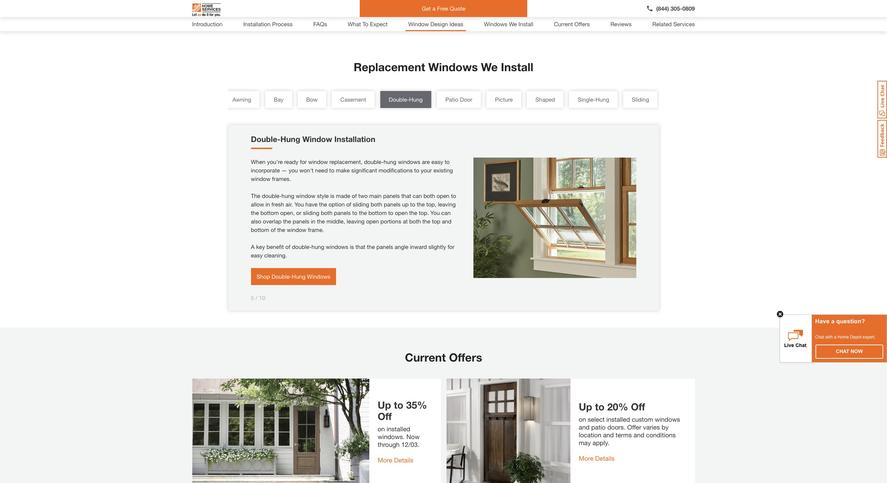 Task type: describe. For each thing, give the bounding box(es) containing it.
1 horizontal spatial current offers
[[554, 21, 590, 27]]

inward
[[410, 243, 427, 250]]

more details link for up to 20% off
[[579, 454, 615, 462]]

awning button
[[224, 91, 260, 108]]

double- for double-hung window installation
[[251, 134, 281, 144]]

for inside when you're ready for window replacement, double-hung windows are easy to incorporate — you won't need to make significant modifications to your existing window frames.
[[300, 158, 307, 165]]

panels down the "or"
[[293, 218, 309, 224]]

a
[[251, 243, 255, 250]]

installed inside on select installed custom windows and patio doors. offer varies by location and terms and conditions may apply.
[[607, 415, 630, 423]]

0 horizontal spatial you
[[295, 201, 304, 207]]

you're
[[267, 158, 283, 165]]

hung inside when you're ready for window replacement, double-hung windows are easy to incorporate — you won't need to make significant modifications to your existing window frames.
[[384, 158, 396, 165]]

0809
[[683, 5, 695, 12]]

the down top.
[[423, 218, 430, 224]]

modifications
[[379, 167, 413, 173]]

2 vertical spatial a
[[834, 335, 837, 340]]

0 vertical spatial sliding
[[353, 201, 369, 207]]

1 vertical spatial install
[[501, 60, 534, 74]]

305-
[[671, 5, 683, 12]]

1 vertical spatial current
[[405, 351, 446, 364]]

home
[[838, 335, 849, 340]]

is inside a key benefit of double-hung windows is that the panels angle inward slightly for easy cleaning.
[[350, 243, 354, 250]]

details for 35%
[[394, 456, 414, 464]]

with
[[826, 335, 833, 340]]

1 vertical spatial in
[[311, 218, 315, 224]]

get a free quote
[[422, 5, 465, 12]]

of left two
[[352, 192, 357, 199]]

1 vertical spatial offers
[[449, 351, 482, 364]]

windows we install
[[484, 21, 533, 27]]

option
[[329, 201, 345, 207]]

more details for up to 35% off
[[378, 456, 414, 464]]

a for free
[[433, 5, 436, 12]]

picture button
[[487, 91, 521, 108]]

double-hung window installation
[[251, 134, 375, 144]]

more details link for up to 35% off
[[378, 456, 414, 464]]

the inside a key benefit of double-hung windows is that the panels angle inward slightly for easy cleaning.
[[367, 243, 375, 250]]

live chat image
[[878, 81, 887, 119]]

double hung window image
[[473, 157, 636, 278]]

angle
[[395, 243, 409, 250]]

2 vertical spatial double-
[[272, 273, 292, 280]]

1 vertical spatial we
[[481, 60, 498, 74]]

the down two
[[359, 209, 367, 216]]

through
[[378, 441, 400, 448]]

apply.
[[593, 439, 610, 447]]

allow
[[251, 201, 264, 207]]

panels right main on the left of the page
[[383, 192, 400, 199]]

main
[[369, 192, 382, 199]]

the down style
[[319, 201, 327, 207]]

/
[[256, 294, 258, 301]]

top,
[[426, 201, 436, 207]]

1 horizontal spatial leaving
[[438, 201, 456, 207]]

faqs
[[313, 21, 327, 27]]

custom
[[632, 415, 653, 423]]

both down main on the left of the page
[[371, 201, 382, 207]]

window down 'incorporate'
[[251, 175, 271, 182]]

window down the "or"
[[287, 226, 306, 233]]

also
[[251, 218, 261, 224]]

have
[[306, 201, 318, 207]]

what to expect
[[348, 21, 388, 27]]

up to 20% off
[[579, 401, 645, 413]]

the down the open,
[[283, 218, 291, 224]]

chat
[[836, 349, 850, 354]]

your
[[421, 167, 432, 173]]

ready
[[284, 158, 298, 165]]

0 vertical spatial in
[[266, 201, 270, 207]]

window up need
[[308, 158, 328, 165]]

1 horizontal spatial offers
[[575, 21, 590, 27]]

0 horizontal spatial leaving
[[347, 218, 365, 224]]

for inside a key benefit of double-hung windows is that the panels angle inward slightly for easy cleaning.
[[448, 243, 455, 250]]

single-hung
[[578, 96, 609, 103]]

bottom up overlap on the left of page
[[261, 209, 279, 216]]

1 horizontal spatial windows
[[428, 60, 478, 74]]

0 horizontal spatial window
[[302, 134, 332, 144]]

to
[[363, 21, 369, 27]]

chat now link
[[816, 345, 883, 358]]

and left terms
[[603, 431, 614, 439]]

windows inside when you're ready for window replacement, double-hung windows are easy to incorporate — you won't need to make significant modifications to your existing window frames.
[[398, 158, 420, 165]]

up for up to 35% off
[[378, 399, 391, 411]]

double- inside the double-hung window style is made of two main panels that can both open to allow in fresh air. you have the option of sliding both panels up to the top, leaving the bottom open, or sliding both panels to the bottom to open the top. you can also overlap the panels in the middle, leaving open portions at both the top and bottom of the window frame.
[[262, 192, 282, 199]]

replacement windows we install
[[354, 60, 534, 74]]

window design ideas
[[408, 21, 463, 27]]

door
[[460, 96, 473, 103]]

panels inside a key benefit of double-hung windows is that the panels angle inward slightly for easy cleaning.
[[377, 243, 393, 250]]

casement button
[[332, 91, 375, 108]]

10
[[259, 294, 265, 301]]

frame.
[[308, 226, 324, 233]]

white porch with dark wooden front door; orange door with windows icon image
[[447, 379, 570, 483]]

cleaning.
[[264, 252, 287, 258]]

hung inside the double-hung window style is made of two main panels that can both open to allow in fresh air. you have the option of sliding both panels up to the top, leaving the bottom open, or sliding both panels to the bottom to open the top. you can also overlap the panels in the middle, leaving open portions at both the top and bottom of the window frame.
[[282, 192, 294, 199]]

that inside a key benefit of double-hung windows is that the panels angle inward slightly for easy cleaning.
[[356, 243, 365, 250]]

depot
[[850, 335, 862, 340]]

now
[[851, 349, 863, 354]]

varies
[[643, 423, 660, 431]]

more for up to 20% off
[[579, 454, 594, 462]]

0 horizontal spatial can
[[413, 192, 422, 199]]

hung for double-hung window installation
[[281, 134, 300, 144]]

both up "top,"
[[424, 192, 435, 199]]

20%
[[607, 401, 628, 413]]

question?
[[837, 318, 865, 325]]

1 horizontal spatial you
[[431, 209, 440, 216]]

frames.
[[272, 175, 291, 182]]

on select installed custom windows and patio doors. offer varies by location and terms and conditions may apply.
[[579, 415, 680, 447]]

double- inside a key benefit of double-hung windows is that the panels angle inward slightly for easy cleaning.
[[292, 243, 312, 250]]

0 horizontal spatial open
[[366, 218, 379, 224]]

make
[[336, 167, 350, 173]]

related services
[[653, 21, 695, 27]]

bottom up portions
[[369, 209, 387, 216]]

to inside up to 35% off
[[394, 399, 404, 411]]

top.
[[419, 209, 429, 216]]

the double-hung window style is made of two main panels that can both open to allow in fresh air. you have the option of sliding both panels up to the top, leaving the bottom open, or sliding both panels to the bottom to open the top. you can also overlap the panels in the middle, leaving open portions at both the top and bottom of the window frame.
[[251, 192, 456, 233]]

services
[[674, 21, 695, 27]]

shaped button
[[527, 91, 564, 108]]

double- inside when you're ready for window replacement, double-hung windows are easy to incorporate — you won't need to make significant modifications to your existing window frames.
[[364, 158, 384, 165]]

chat with a home depot expert.
[[815, 335, 876, 340]]

single-hung button
[[569, 91, 618, 108]]

by
[[662, 423, 669, 431]]

that inside the double-hung window style is made of two main panels that can both open to allow in fresh air. you have the option of sliding both panels up to the top, leaving the bottom open, or sliding both panels to the bottom to open the top. you can also overlap the panels in the middle, leaving open portions at both the top and bottom of the window frame.
[[401, 192, 411, 199]]

patio
[[592, 423, 606, 431]]

related
[[653, 21, 672, 27]]

large white windows on a white house with large window boxes overflowing with greenery and a tall brown front door also with windows; orange window icon image
[[192, 379, 369, 483]]

quote
[[450, 5, 465, 12]]

now
[[407, 433, 420, 441]]

details for 20%
[[595, 454, 615, 462]]

patio
[[446, 96, 459, 103]]

off for up to 35% off
[[378, 410, 392, 422]]

location
[[579, 431, 602, 439]]

up to 35% off
[[378, 399, 427, 422]]

double-hung
[[389, 96, 423, 103]]

double- for double-hung
[[389, 96, 409, 103]]

air.
[[286, 201, 293, 207]]

0 horizontal spatial current offers
[[405, 351, 482, 364]]



Task type: vqa. For each thing, say whether or not it's contained in the screenshot.
(562)776-
no



Task type: locate. For each thing, give the bounding box(es) containing it.
hung up air.
[[282, 192, 294, 199]]

sliding down have
[[303, 209, 319, 216]]

middle,
[[327, 218, 345, 224]]

more details link
[[579, 454, 615, 462], [378, 456, 414, 464]]

chat
[[815, 335, 824, 340]]

won't
[[300, 167, 314, 173]]

details down 12/03.
[[394, 456, 414, 464]]

existing
[[434, 167, 453, 173]]

when
[[251, 158, 266, 165]]

1 horizontal spatial more details
[[579, 454, 615, 462]]

on left select
[[579, 415, 586, 423]]

0 vertical spatial easy
[[432, 158, 443, 165]]

windows.
[[378, 433, 405, 441]]

1 vertical spatial hung
[[282, 192, 294, 199]]

leaving right middle,
[[347, 218, 365, 224]]

2 vertical spatial double-
[[292, 243, 312, 250]]

0 horizontal spatial installed
[[387, 425, 410, 433]]

0 vertical spatial hung
[[384, 158, 396, 165]]

1 vertical spatial easy
[[251, 252, 263, 258]]

conditions
[[646, 431, 676, 439]]

that
[[401, 192, 411, 199], [356, 243, 365, 250]]

double- inside button
[[389, 96, 409, 103]]

windows up modifications
[[398, 158, 420, 165]]

0 vertical spatial installation
[[243, 21, 271, 27]]

get
[[422, 5, 431, 12]]

the up top.
[[417, 201, 425, 207]]

2 vertical spatial windows
[[655, 415, 680, 423]]

replacement,
[[330, 158, 363, 165]]

(844) 305-0809 link
[[646, 4, 695, 13]]

open
[[437, 192, 450, 199], [395, 209, 408, 216], [366, 218, 379, 224]]

1 vertical spatial windows
[[326, 243, 348, 250]]

need
[[315, 167, 328, 173]]

of down made
[[346, 201, 351, 207]]

sliding button
[[624, 91, 658, 108]]

1 horizontal spatial that
[[401, 192, 411, 199]]

open down existing
[[437, 192, 450, 199]]

easy inside when you're ready for window replacement, double-hung windows are easy to incorporate — you won't need to make significant modifications to your existing window frames.
[[432, 158, 443, 165]]

the up also
[[251, 209, 259, 216]]

0 vertical spatial installed
[[607, 415, 630, 423]]

awning
[[233, 96, 251, 103]]

you up the "or"
[[295, 201, 304, 207]]

picture
[[495, 96, 513, 103]]

terms
[[616, 431, 632, 439]]

double- down replacement
[[389, 96, 409, 103]]

0 vertical spatial offers
[[575, 21, 590, 27]]

installation left process
[[243, 21, 271, 27]]

easy inside a key benefit of double-hung windows is that the panels angle inward slightly for easy cleaning.
[[251, 252, 263, 258]]

installed up through
[[387, 425, 410, 433]]

easy down 'key'
[[251, 252, 263, 258]]

1 horizontal spatial open
[[395, 209, 408, 216]]

1 vertical spatial sliding
[[303, 209, 319, 216]]

both
[[424, 192, 435, 199], [371, 201, 382, 207], [321, 209, 333, 216], [409, 218, 421, 224]]

2 vertical spatial windows
[[307, 273, 331, 280]]

1 horizontal spatial installed
[[607, 415, 630, 423]]

doors.
[[608, 423, 626, 431]]

0 vertical spatial on
[[579, 415, 586, 423]]

1 horizontal spatial we
[[509, 21, 517, 27]]

is inside the double-hung window style is made of two main panels that can both open to allow in fresh air. you have the option of sliding both panels up to the top, leaving the bottom open, or sliding both panels to the bottom to open the top. you can also overlap the panels in the middle, leaving open portions at both the top and bottom of the window frame.
[[330, 192, 335, 199]]

casement
[[340, 96, 366, 103]]

bow
[[306, 96, 318, 103]]

installed down 20%
[[607, 415, 630, 423]]

1 vertical spatial open
[[395, 209, 408, 216]]

and inside the double-hung window style is made of two main panels that can both open to allow in fresh air. you have the option of sliding both panels up to the top, leaving the bottom open, or sliding both panels to the bottom to open the top. you can also overlap the panels in the middle, leaving open portions at both the top and bottom of the window frame.
[[442, 218, 452, 224]]

leaving right "top,"
[[438, 201, 456, 207]]

that down the double-hung window style is made of two main panels that can both open to allow in fresh air. you have the option of sliding both panels up to the top, leaving the bottom open, or sliding both panels to the bottom to open the top. you can also overlap the panels in the middle, leaving open portions at both the top and bottom of the window frame.
[[356, 243, 365, 250]]

on up through
[[378, 425, 385, 433]]

1 vertical spatial on
[[378, 425, 385, 433]]

0 horizontal spatial windows
[[307, 273, 331, 280]]

more for up to 35% off
[[378, 456, 392, 464]]

1 vertical spatial a
[[831, 318, 835, 325]]

0 horizontal spatial in
[[266, 201, 270, 207]]

1 vertical spatial can
[[442, 209, 451, 216]]

is right style
[[330, 192, 335, 199]]

overlap
[[263, 218, 282, 224]]

can right top.
[[442, 209, 451, 216]]

off up custom
[[631, 401, 645, 413]]

or
[[296, 209, 301, 216]]

of
[[352, 192, 357, 199], [346, 201, 351, 207], [271, 226, 276, 233], [286, 243, 290, 250]]

the left the angle
[[367, 243, 375, 250]]

0 horizontal spatial more details link
[[378, 456, 414, 464]]

hung
[[384, 158, 396, 165], [282, 192, 294, 199], [312, 243, 324, 250]]

single-
[[578, 96, 596, 103]]

0 horizontal spatial more
[[378, 456, 392, 464]]

for
[[300, 158, 307, 165], [448, 243, 455, 250]]

1 vertical spatial leaving
[[347, 218, 365, 224]]

made
[[336, 192, 350, 199]]

a inside button
[[433, 5, 436, 12]]

1 horizontal spatial more
[[579, 454, 594, 462]]

0 vertical spatial open
[[437, 192, 450, 199]]

replacement
[[354, 60, 425, 74]]

1 horizontal spatial details
[[595, 454, 615, 462]]

incorporate
[[251, 167, 280, 173]]

windows up conditions
[[655, 415, 680, 423]]

shaped
[[536, 96, 555, 103]]

windows inside on select installed custom windows and patio doors. offer varies by location and terms and conditions may apply.
[[655, 415, 680, 423]]

and left patio
[[579, 423, 590, 431]]

of down overlap on the left of page
[[271, 226, 276, 233]]

0 horizontal spatial installation
[[243, 21, 271, 27]]

1 horizontal spatial installation
[[335, 134, 375, 144]]

hung for double-hung
[[409, 96, 423, 103]]

off up windows.
[[378, 410, 392, 422]]

1 vertical spatial double-
[[262, 192, 282, 199]]

window
[[308, 158, 328, 165], [251, 175, 271, 182], [296, 192, 316, 199], [287, 226, 306, 233]]

have a question?
[[815, 318, 865, 325]]

open left portions
[[366, 218, 379, 224]]

window down get on the top of page
[[408, 21, 429, 27]]

1 horizontal spatial windows
[[398, 158, 420, 165]]

1 horizontal spatial for
[[448, 243, 455, 250]]

0 vertical spatial double-
[[389, 96, 409, 103]]

1 vertical spatial window
[[302, 134, 332, 144]]

can up top.
[[413, 192, 422, 199]]

12/03.
[[402, 441, 420, 448]]

panels left up
[[384, 201, 401, 207]]

5 / 10
[[251, 294, 265, 301]]

1 vertical spatial windows
[[428, 60, 478, 74]]

that up up
[[401, 192, 411, 199]]

off for up to 20% off
[[631, 401, 645, 413]]

1 vertical spatial double-
[[251, 134, 281, 144]]

at
[[403, 218, 408, 224]]

shop
[[257, 273, 270, 280]]

a right get on the top of page
[[433, 5, 436, 12]]

a right with
[[834, 335, 837, 340]]

windows
[[398, 158, 420, 165], [326, 243, 348, 250], [655, 415, 680, 423]]

two
[[358, 192, 368, 199]]

1 horizontal spatial hung
[[312, 243, 324, 250]]

hung down frame.
[[312, 243, 324, 250]]

sliding
[[632, 96, 649, 103]]

the left top.
[[409, 209, 417, 216]]

1 horizontal spatial in
[[311, 218, 315, 224]]

benefit
[[267, 243, 284, 250]]

more details link down through
[[378, 456, 414, 464]]

double-hung button
[[380, 91, 431, 108]]

0 vertical spatial install
[[519, 21, 533, 27]]

more details link down apply.
[[579, 454, 615, 462]]

more details down through
[[378, 456, 414, 464]]

0 horizontal spatial for
[[300, 158, 307, 165]]

bay
[[274, 96, 284, 103]]

1 vertical spatial installation
[[335, 134, 375, 144]]

bottom down also
[[251, 226, 269, 233]]

2 horizontal spatial hung
[[384, 158, 396, 165]]

more details down apply.
[[579, 454, 615, 462]]

patio door
[[446, 96, 473, 103]]

0 horizontal spatial offers
[[449, 351, 482, 364]]

a for question?
[[831, 318, 835, 325]]

the down overlap on the left of page
[[277, 226, 285, 233]]

on for up to 20% off
[[579, 415, 586, 423]]

and right top
[[442, 218, 452, 224]]

2 horizontal spatial open
[[437, 192, 450, 199]]

installed inside on installed windows. now through 12/03.
[[387, 425, 410, 433]]

up for up to 20% off
[[579, 401, 592, 413]]

1 vertical spatial you
[[431, 209, 440, 216]]

may
[[579, 439, 591, 447]]

0 horizontal spatial up
[[378, 399, 391, 411]]

shop double-hung windows
[[257, 273, 331, 280]]

0 vertical spatial for
[[300, 158, 307, 165]]

is down the double-hung window style is made of two main panels that can both open to allow in fresh air. you have the option of sliding both panels up to the top, leaving the bottom open, or sliding both panels to the bottom to open the top. you can also overlap the panels in the middle, leaving open portions at both the top and bottom of the window frame.
[[350, 243, 354, 250]]

1 horizontal spatial is
[[350, 243, 354, 250]]

both up middle,
[[321, 209, 333, 216]]

process
[[272, 21, 293, 27]]

we
[[509, 21, 517, 27], [481, 60, 498, 74]]

panels left the angle
[[377, 243, 393, 250]]

1 vertical spatial is
[[350, 243, 354, 250]]

easy up existing
[[432, 158, 443, 165]]

1 horizontal spatial can
[[442, 209, 451, 216]]

fresh
[[272, 201, 284, 207]]

you up top
[[431, 209, 440, 216]]

1 horizontal spatial current
[[554, 21, 573, 27]]

expert.
[[863, 335, 876, 340]]

more details
[[579, 454, 615, 462], [378, 456, 414, 464]]

more down through
[[378, 456, 392, 464]]

0 vertical spatial current offers
[[554, 21, 590, 27]]

up
[[402, 201, 409, 207]]

double- up significant
[[364, 158, 384, 165]]

style
[[317, 192, 329, 199]]

double- up fresh
[[262, 192, 282, 199]]

1 vertical spatial installed
[[387, 425, 410, 433]]

2 horizontal spatial windows
[[655, 415, 680, 423]]

get a free quote button
[[360, 0, 527, 17]]

hung inside shop double-hung windows link
[[292, 273, 306, 280]]

up up select
[[579, 401, 592, 413]]

on for up to 35% off
[[378, 425, 385, 433]]

introduction
[[192, 21, 223, 27]]

have
[[815, 318, 830, 325]]

0 vertical spatial can
[[413, 192, 422, 199]]

0 horizontal spatial that
[[356, 243, 365, 250]]

0 horizontal spatial current
[[405, 351, 446, 364]]

0 horizontal spatial hung
[[282, 192, 294, 199]]

of right benefit
[[286, 243, 290, 250]]

sliding down two
[[353, 201, 369, 207]]

0 vertical spatial is
[[330, 192, 335, 199]]

on inside on installed windows. now through 12/03.
[[378, 425, 385, 433]]

0 horizontal spatial off
[[378, 410, 392, 422]]

windows inside shop double-hung windows link
[[307, 273, 331, 280]]

the
[[251, 192, 260, 199]]

up left 35%
[[378, 399, 391, 411]]

hung for single-hung
[[596, 96, 609, 103]]

chat now
[[836, 349, 863, 354]]

0 vertical spatial leaving
[[438, 201, 456, 207]]

0 horizontal spatial on
[[378, 425, 385, 433]]

details
[[595, 454, 615, 462], [394, 456, 414, 464]]

significant
[[351, 167, 377, 173]]

is
[[330, 192, 335, 199], [350, 243, 354, 250]]

window
[[408, 21, 429, 27], [302, 134, 332, 144]]

portions
[[381, 218, 401, 224]]

0 horizontal spatial sliding
[[303, 209, 319, 216]]

1 vertical spatial current offers
[[405, 351, 482, 364]]

do it for you logo image
[[192, 0, 221, 19]]

window up need
[[302, 134, 332, 144]]

open up at
[[395, 209, 408, 216]]

0 horizontal spatial easy
[[251, 252, 263, 258]]

slightly
[[429, 243, 446, 250]]

0 vertical spatial that
[[401, 192, 411, 199]]

0 vertical spatial double-
[[364, 158, 384, 165]]

the up frame.
[[317, 218, 325, 224]]

more down may
[[579, 454, 594, 462]]

feedback link image
[[878, 120, 887, 158]]

a right the have
[[831, 318, 835, 325]]

design
[[431, 21, 448, 27]]

open,
[[280, 209, 295, 216]]

panels down option
[[334, 209, 351, 216]]

window up have
[[296, 192, 316, 199]]

installation
[[243, 21, 271, 27], [335, 134, 375, 144]]

1 horizontal spatial off
[[631, 401, 645, 413]]

0 vertical spatial windows
[[484, 21, 508, 27]]

double- right shop
[[272, 273, 292, 280]]

key
[[256, 243, 265, 250]]

hung inside a key benefit of double-hung windows is that the panels angle inward slightly for easy cleaning.
[[312, 243, 324, 250]]

of inside a key benefit of double-hung windows is that the panels angle inward slightly for easy cleaning.
[[286, 243, 290, 250]]

are
[[422, 158, 430, 165]]

hung inside single-hung button
[[596, 96, 609, 103]]

installation up the replacement,
[[335, 134, 375, 144]]

0 horizontal spatial details
[[394, 456, 414, 464]]

double- down frame.
[[292, 243, 312, 250]]

double- up the when
[[251, 134, 281, 144]]

install
[[519, 21, 533, 27], [501, 60, 534, 74]]

windows inside a key benefit of double-hung windows is that the panels angle inward slightly for easy cleaning.
[[326, 243, 348, 250]]

easy
[[432, 158, 443, 165], [251, 252, 263, 258]]

up inside up to 35% off
[[378, 399, 391, 411]]

hung inside double-hung button
[[409, 96, 423, 103]]

0 vertical spatial we
[[509, 21, 517, 27]]

for up won't
[[300, 158, 307, 165]]

1 horizontal spatial window
[[408, 21, 429, 27]]

1 horizontal spatial easy
[[432, 158, 443, 165]]

in left fresh
[[266, 201, 270, 207]]

offer
[[628, 423, 642, 431]]

on installed windows. now through 12/03.
[[378, 425, 420, 448]]

1 horizontal spatial more details link
[[579, 454, 615, 462]]

1 horizontal spatial double-
[[292, 243, 312, 250]]

1 vertical spatial that
[[356, 243, 365, 250]]

for right the slightly
[[448, 243, 455, 250]]

both right at
[[409, 218, 421, 224]]

1 vertical spatial for
[[448, 243, 455, 250]]

hung up modifications
[[384, 158, 396, 165]]

bay button
[[265, 91, 292, 108]]

and right terms
[[634, 431, 645, 439]]

details down apply.
[[595, 454, 615, 462]]

0 vertical spatial window
[[408, 21, 429, 27]]

—
[[282, 167, 287, 173]]

windows down middle,
[[326, 243, 348, 250]]

0 vertical spatial you
[[295, 201, 304, 207]]

off inside up to 35% off
[[378, 410, 392, 422]]

on inside on select installed custom windows and patio doors. offer varies by location and terms and conditions may apply.
[[579, 415, 586, 423]]

0 horizontal spatial is
[[330, 192, 335, 199]]

more details for up to 20% off
[[579, 454, 615, 462]]

in up frame.
[[311, 218, 315, 224]]



